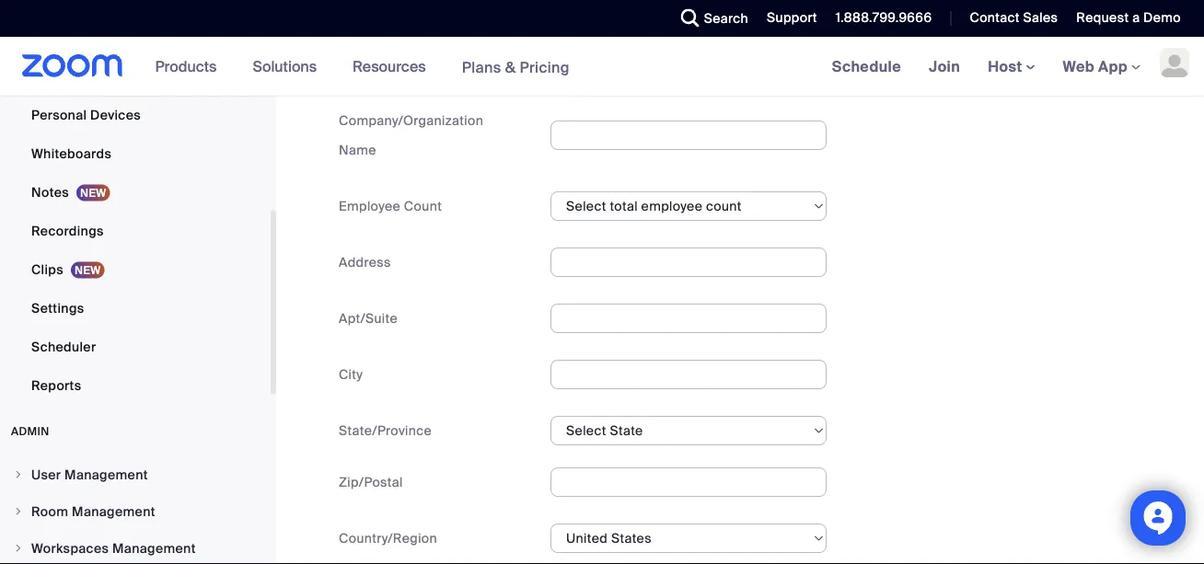 Task type: describe. For each thing, give the bounding box(es) containing it.
country/region
[[339, 530, 437, 547]]

user management
[[31, 466, 148, 483]]

sales
[[1024, 9, 1058, 26]]

reports
[[31, 377, 81, 394]]

management for room management
[[72, 503, 155, 520]]

meetings navigation
[[818, 37, 1205, 97]]

solutions button
[[253, 37, 325, 96]]

right image for workspaces management
[[13, 543, 24, 554]]

contact sales
[[970, 9, 1058, 26]]

1.888.799.9666
[[836, 9, 932, 26]]

products
[[155, 57, 217, 76]]

settings link
[[0, 290, 271, 327]]

personal
[[31, 106, 87, 123]]

personal devices
[[31, 106, 141, 123]]

banner containing products
[[0, 37, 1205, 97]]

profile picture image
[[1160, 48, 1190, 77]]

search
[[704, 10, 749, 27]]

user
[[31, 466, 61, 483]]

app
[[1099, 57, 1128, 76]]

phone number
[[339, 56, 433, 73]]

room management
[[31, 503, 155, 520]]

resources button
[[353, 37, 434, 96]]

notes
[[31, 184, 69, 201]]

number
[[382, 56, 433, 73]]

company/organization
[[339, 112, 484, 129]]

scheduler
[[31, 338, 96, 355]]

admin
[[11, 425, 50, 439]]

support
[[767, 9, 818, 26]]

room management menu item
[[0, 495, 271, 530]]

workspaces
[[31, 540, 109, 557]]

personal devices link
[[0, 97, 271, 134]]

&
[[505, 57, 516, 77]]

clips link
[[0, 251, 271, 288]]

resources
[[353, 57, 426, 76]]

request a demo
[[1077, 9, 1182, 26]]

devices
[[90, 106, 141, 123]]

city
[[339, 366, 363, 383]]

name
[[339, 142, 376, 159]]

plans
[[462, 57, 501, 77]]

web app button
[[1063, 57, 1141, 76]]

web app
[[1063, 57, 1128, 76]]

zoom logo image
[[22, 54, 123, 77]]

a
[[1133, 9, 1140, 26]]

recordings
[[31, 222, 104, 239]]

whiteboards link
[[0, 135, 271, 172]]

host
[[988, 57, 1026, 76]]

management for workspaces management
[[112, 540, 196, 557]]

settings
[[31, 300, 84, 317]]



Task type: vqa. For each thing, say whether or not it's contained in the screenshot.
Join link
yes



Task type: locate. For each thing, give the bounding box(es) containing it.
2 vertical spatial management
[[112, 540, 196, 557]]

count
[[404, 198, 442, 215]]

employee count
[[339, 198, 442, 215]]

contact
[[970, 9, 1020, 26]]

schedule link
[[818, 37, 915, 96]]

whiteboards
[[31, 145, 112, 162]]

management
[[65, 466, 148, 483], [72, 503, 155, 520], [112, 540, 196, 557]]

0 vertical spatial right image
[[13, 507, 24, 518]]

1 right image from the top
[[13, 507, 24, 518]]

reports link
[[0, 367, 271, 404]]

right image left workspaces
[[13, 543, 24, 554]]

request a demo link
[[1063, 0, 1205, 37], [1077, 9, 1182, 26]]

join link
[[915, 37, 974, 96]]

admin menu menu
[[0, 458, 271, 565]]

None text field
[[551, 0, 827, 23], [551, 50, 827, 80], [551, 121, 827, 150], [551, 360, 827, 390], [551, 0, 827, 23], [551, 50, 827, 80], [551, 121, 827, 150], [551, 360, 827, 390]]

state/province
[[339, 423, 432, 440]]

right image for room management
[[13, 507, 24, 518]]

workspaces management
[[31, 540, 196, 557]]

management for user management
[[65, 466, 148, 483]]

scheduler link
[[0, 329, 271, 366]]

banner
[[0, 37, 1205, 97]]

1.888.799.9666 button
[[822, 0, 937, 37], [836, 9, 932, 26]]

side navigation navigation
[[0, 0, 276, 565]]

1 vertical spatial management
[[72, 503, 155, 520]]

1 vertical spatial right image
[[13, 543, 24, 554]]

management up workspaces management
[[72, 503, 155, 520]]

solutions
[[253, 57, 317, 76]]

None text field
[[551, 248, 827, 278], [551, 304, 827, 334], [551, 468, 827, 498], [551, 248, 827, 278], [551, 304, 827, 334], [551, 468, 827, 498]]

zip/postal
[[339, 474, 403, 491]]

request
[[1077, 9, 1129, 26]]

notes link
[[0, 174, 271, 211]]

right image left room
[[13, 507, 24, 518]]

demo
[[1144, 9, 1182, 26]]

product information navigation
[[141, 37, 584, 97]]

search button
[[667, 0, 753, 37]]

user management menu item
[[0, 458, 271, 493]]

web
[[1063, 57, 1095, 76]]

contact sales link
[[956, 0, 1063, 37], [970, 9, 1058, 26]]

employee
[[339, 198, 401, 215]]

company/organization name
[[339, 112, 484, 159]]

personal menu menu
[[0, 0, 271, 406]]

right image inside room management menu item
[[13, 507, 24, 518]]

1.888.799.9666 button up schedule
[[822, 0, 937, 37]]

management down room management menu item at the left
[[112, 540, 196, 557]]

management up room management
[[65, 466, 148, 483]]

2 right image from the top
[[13, 543, 24, 554]]

right image
[[13, 470, 24, 481]]

plans & pricing
[[462, 57, 570, 77]]

address
[[339, 254, 391, 271]]

schedule
[[832, 57, 902, 76]]

recordings link
[[0, 213, 271, 250]]

0 vertical spatial management
[[65, 466, 148, 483]]

workspaces management menu item
[[0, 531, 271, 565]]

join
[[929, 57, 961, 76]]

right image
[[13, 507, 24, 518], [13, 543, 24, 554]]

plans & pricing link
[[462, 57, 570, 77], [462, 57, 570, 77]]

clips
[[31, 261, 63, 278]]

host button
[[988, 57, 1036, 76]]

apt/suite
[[339, 310, 398, 327]]

phone
[[339, 56, 379, 73]]

pricing
[[520, 57, 570, 77]]

support link
[[753, 0, 822, 37], [767, 9, 818, 26]]

right image inside workspaces management menu item
[[13, 543, 24, 554]]

room
[[31, 503, 68, 520]]

products button
[[155, 37, 225, 96]]

1.888.799.9666 button up schedule link
[[836, 9, 932, 26]]



